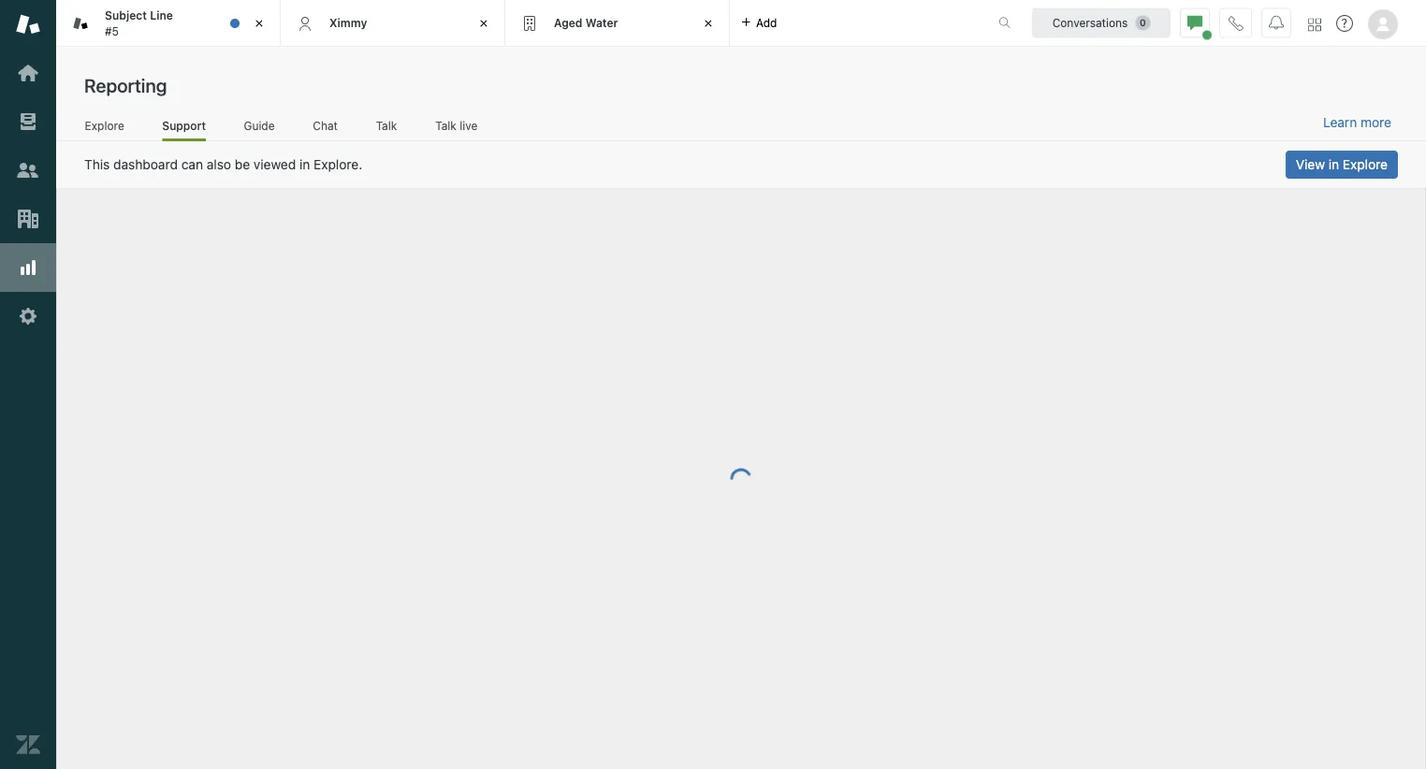 Task type: describe. For each thing, give the bounding box(es) containing it.
explore inside view in explore button
[[1343, 157, 1388, 172]]

view
[[1296, 157, 1325, 172]]

reporting
[[84, 74, 167, 96]]

zendesk products image
[[1308, 18, 1321, 31]]

get help image
[[1336, 15, 1353, 32]]

zendesk image
[[16, 733, 40, 757]]

aged water tab
[[505, 0, 730, 47]]

tab containing subject line
[[56, 0, 281, 47]]

close image for aged water
[[699, 14, 718, 33]]

guide link
[[243, 118, 275, 139]]

button displays agent's chat status as online. image
[[1188, 15, 1203, 30]]

aged water
[[554, 16, 618, 29]]

also
[[207, 157, 231, 172]]

this dashboard can also be viewed in explore.
[[84, 157, 362, 172]]

chat link
[[313, 118, 338, 139]]

main element
[[0, 0, 56, 769]]

talk live link
[[435, 118, 478, 139]]

subject line #5
[[105, 9, 173, 37]]

views image
[[16, 109, 40, 134]]

zendesk support image
[[16, 12, 40, 36]]

reporting image
[[16, 255, 40, 280]]

ximmy tab
[[281, 0, 505, 47]]

view in explore button
[[1286, 151, 1398, 179]]

add button
[[730, 0, 788, 46]]

learn
[[1323, 115, 1357, 130]]

can
[[181, 157, 203, 172]]

viewed
[[254, 157, 296, 172]]

in inside button
[[1329, 157, 1339, 172]]

support
[[162, 119, 206, 132]]

aged
[[554, 16, 583, 29]]

#5
[[105, 24, 119, 37]]

guide
[[244, 119, 275, 132]]

this
[[84, 157, 110, 172]]



Task type: vqa. For each thing, say whether or not it's contained in the screenshot.
"31,"
no



Task type: locate. For each thing, give the bounding box(es) containing it.
talk left live
[[435, 119, 457, 132]]

1 talk from the left
[[376, 119, 397, 132]]

water
[[586, 16, 618, 29]]

learn more
[[1323, 115, 1392, 130]]

customers image
[[16, 158, 40, 182]]

1 horizontal spatial explore
[[1343, 157, 1388, 172]]

close image inside aged water tab
[[699, 14, 718, 33]]

1 vertical spatial explore
[[1343, 157, 1388, 172]]

chat
[[313, 119, 338, 132]]

2 horizontal spatial close image
[[699, 14, 718, 33]]

0 horizontal spatial talk
[[376, 119, 397, 132]]

1 close image from the left
[[250, 14, 269, 33]]

explore link
[[84, 118, 125, 139]]

talk for talk
[[376, 119, 397, 132]]

close image left aged
[[474, 14, 493, 33]]

talk right chat
[[376, 119, 397, 132]]

in right viewed
[[299, 157, 310, 172]]

view in explore
[[1296, 157, 1388, 172]]

talk inside talk link
[[376, 119, 397, 132]]

live
[[460, 119, 478, 132]]

add
[[756, 16, 777, 29]]

tabs tab list
[[56, 0, 979, 47]]

get started image
[[16, 61, 40, 85]]

learn more link
[[1323, 114, 1392, 131]]

in right view
[[1329, 157, 1339, 172]]

1 in from the left
[[1329, 157, 1339, 172]]

close image inside ximmy tab
[[474, 14, 493, 33]]

subject
[[105, 9, 147, 22]]

0 horizontal spatial explore
[[85, 119, 124, 132]]

close image for ximmy
[[474, 14, 493, 33]]

ximmy
[[329, 16, 367, 29]]

dashboard
[[113, 157, 178, 172]]

be
[[235, 157, 250, 172]]

admin image
[[16, 304, 40, 328]]

0 horizontal spatial close image
[[250, 14, 269, 33]]

talk live
[[435, 119, 478, 132]]

in
[[1329, 157, 1339, 172], [299, 157, 310, 172]]

conversations
[[1053, 16, 1128, 29]]

explore
[[85, 119, 124, 132], [1343, 157, 1388, 172]]

conversations button
[[1032, 8, 1171, 38]]

2 close image from the left
[[474, 14, 493, 33]]

1 horizontal spatial talk
[[435, 119, 457, 132]]

3 close image from the left
[[699, 14, 718, 33]]

1 horizontal spatial close image
[[474, 14, 493, 33]]

explore.
[[314, 157, 362, 172]]

organizations image
[[16, 207, 40, 231]]

talk
[[376, 119, 397, 132], [435, 119, 457, 132]]

0 vertical spatial explore
[[85, 119, 124, 132]]

1 horizontal spatial in
[[1329, 157, 1339, 172]]

2 in from the left
[[299, 157, 310, 172]]

close image left the 'add' popup button
[[699, 14, 718, 33]]

explore up this
[[85, 119, 124, 132]]

tab
[[56, 0, 281, 47]]

explore down learn more link at the top of page
[[1343, 157, 1388, 172]]

more
[[1361, 115, 1392, 130]]

0 horizontal spatial in
[[299, 157, 310, 172]]

talk inside talk live link
[[435, 119, 457, 132]]

explore inside the explore link
[[85, 119, 124, 132]]

2 talk from the left
[[435, 119, 457, 132]]

line
[[150, 9, 173, 22]]

talk for talk live
[[435, 119, 457, 132]]

close image left ximmy
[[250, 14, 269, 33]]

notifications image
[[1269, 15, 1284, 30]]

close image
[[250, 14, 269, 33], [474, 14, 493, 33], [699, 14, 718, 33]]

support link
[[162, 118, 206, 141]]

talk link
[[376, 118, 397, 139]]



